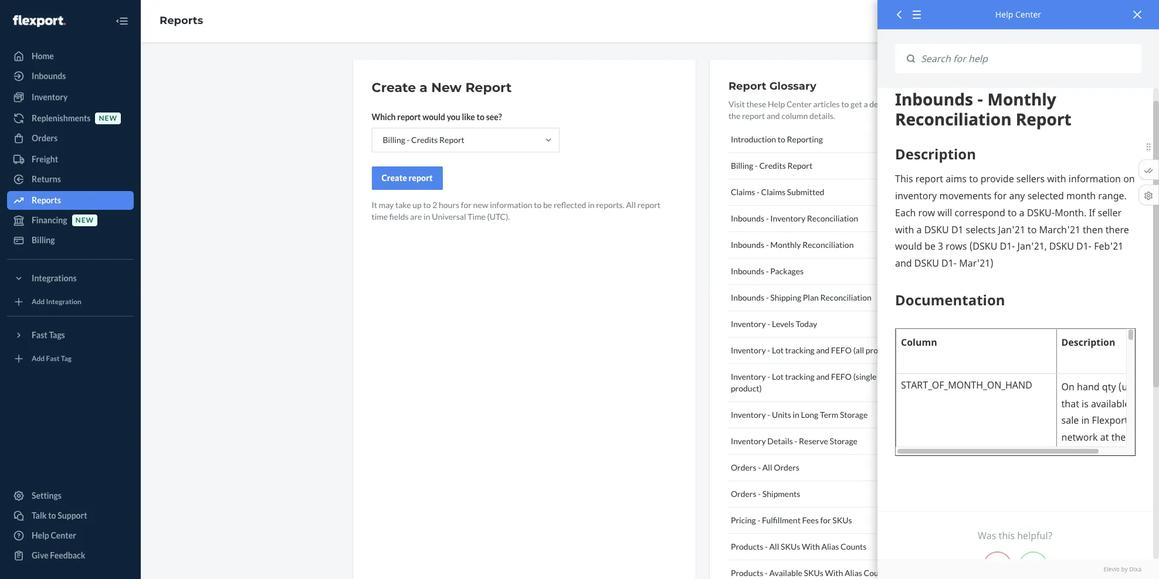 Task type: vqa. For each thing, say whether or not it's contained in the screenshot.
1st '2023' from the right
no



Task type: locate. For each thing, give the bounding box(es) containing it.
1 vertical spatial create
[[382, 173, 407, 183]]

inbounds - packages
[[731, 267, 804, 276]]

inventory inside button
[[731, 346, 766, 356]]

by
[[1122, 566, 1129, 574]]

1 horizontal spatial reports
[[160, 14, 203, 27]]

inbounds down "home"
[[32, 71, 66, 81]]

products left the available
[[731, 569, 764, 579]]

billing down 'which'
[[383, 135, 406, 145]]

credits down the introduction to reporting
[[760, 161, 786, 171]]

reconciliation down 'inbounds - inventory reconciliation' button
[[803, 240, 854, 250]]

close navigation image
[[115, 14, 129, 28]]

billing - credits report down would
[[383, 135, 465, 145]]

1 vertical spatial fast
[[46, 355, 60, 364]]

help up give
[[32, 531, 49, 541]]

orders - all orders
[[731, 463, 800, 473]]

fefo for (single
[[832, 372, 852, 382]]

- for inventory - units in long term storage button
[[768, 410, 771, 420]]

1 horizontal spatial for
[[821, 516, 832, 526]]

report
[[743, 111, 766, 121], [398, 112, 421, 122], [409, 173, 433, 183], [638, 200, 661, 210]]

0 horizontal spatial reports
[[32, 195, 61, 205]]

products inside products - all skus with alias counts button
[[731, 542, 764, 552]]

2 vertical spatial skus
[[804, 569, 824, 579]]

time
[[372, 212, 388, 222]]

tracking inside button
[[786, 346, 815, 356]]

- for inbounds - shipping plan reconciliation button
[[766, 293, 769, 303]]

2 vertical spatial all
[[770, 542, 780, 552]]

get
[[851, 99, 863, 109]]

alias inside products - available skus with alias counts button
[[845, 569, 863, 579]]

for up time
[[461, 200, 472, 210]]

storage right reserve
[[830, 437, 858, 447]]

2 fefo from the top
[[832, 372, 852, 382]]

billing down financing
[[32, 235, 55, 245]]

orders up pricing
[[731, 490, 757, 500]]

- left the available
[[765, 569, 768, 579]]

products
[[731, 542, 764, 552], [731, 569, 764, 579]]

0 vertical spatial add
[[32, 298, 45, 307]]

help up search search box
[[996, 9, 1014, 20]]

for inside it may take up to 2 hours for new information to be reflected in reports. all report time fields are in universal time (utc).
[[461, 200, 472, 210]]

alias inside products - all skus with alias counts button
[[822, 542, 840, 552]]

0 vertical spatial center
[[1016, 9, 1042, 20]]

create up the 'may'
[[382, 173, 407, 183]]

fast tags
[[32, 330, 65, 340]]

and inside the inventory - lot tracking and fefo (all products) button
[[817, 346, 830, 356]]

inbounds inside button
[[731, 293, 765, 303]]

inbounds up inbounds - packages
[[731, 240, 765, 250]]

2 horizontal spatial new
[[473, 200, 489, 210]]

reflected
[[554, 200, 587, 210]]

help center
[[996, 9, 1042, 20], [32, 531, 76, 541]]

0 vertical spatial reconciliation
[[808, 214, 859, 224]]

0 horizontal spatial center
[[51, 531, 76, 541]]

products for products - available skus with alias counts
[[731, 569, 764, 579]]

1 horizontal spatial with
[[826, 569, 844, 579]]

1 vertical spatial counts
[[864, 569, 890, 579]]

inbounds - monthly reconciliation
[[731, 240, 854, 250]]

0 vertical spatial a
[[420, 80, 428, 96]]

- left shipping
[[766, 293, 769, 303]]

add left integration
[[32, 298, 45, 307]]

2 products from the top
[[731, 569, 764, 579]]

0 vertical spatial fast
[[32, 330, 47, 340]]

inventory down the product)
[[731, 410, 766, 420]]

1 vertical spatial new
[[473, 200, 489, 210]]

inventory for inventory - lot tracking and fefo (single product)
[[731, 372, 766, 382]]

for
[[461, 200, 472, 210], [821, 516, 832, 526]]

integration
[[46, 298, 82, 307]]

1 vertical spatial credits
[[760, 161, 786, 171]]

0 vertical spatial help
[[996, 9, 1014, 20]]

inbounds for inbounds - shipping plan reconciliation
[[731, 293, 765, 303]]

orders up freight
[[32, 133, 58, 143]]

0 vertical spatial help center
[[996, 9, 1042, 20]]

1 vertical spatial fefo
[[832, 372, 852, 382]]

to left be
[[534, 200, 542, 210]]

0 vertical spatial reports
[[160, 14, 203, 27]]

0 vertical spatial tracking
[[786, 346, 815, 356]]

billing - credits report down the introduction to reporting
[[731, 161, 813, 171]]

with for available
[[826, 569, 844, 579]]

report up these
[[729, 80, 767, 93]]

lot inside 'inventory - lot tracking and fefo (single product)'
[[772, 372, 784, 382]]

with down fees at bottom
[[802, 542, 821, 552]]

products - available skus with alias counts
[[731, 569, 890, 579]]

with down products - all skus with alias counts button
[[826, 569, 844, 579]]

a
[[420, 80, 428, 96], [864, 99, 869, 109]]

0 vertical spatial counts
[[841, 542, 867, 552]]

all inside it may take up to 2 hours for new information to be reflected in reports. all report time fields are in universal time (utc).
[[627, 200, 636, 210]]

today
[[796, 319, 818, 329]]

like
[[462, 112, 475, 122]]

create report
[[382, 173, 433, 183]]

center down 'talk to support'
[[51, 531, 76, 541]]

1 vertical spatial billing - credits report
[[731, 161, 813, 171]]

in left reports.
[[588, 200, 595, 210]]

reconciliation inside button
[[803, 240, 854, 250]]

1 vertical spatial reports link
[[7, 191, 134, 210]]

fast
[[32, 330, 47, 340], [46, 355, 60, 364]]

0 vertical spatial lot
[[772, 346, 784, 356]]

1 vertical spatial help
[[768, 99, 786, 109]]

1 horizontal spatial help
[[768, 99, 786, 109]]

report down these
[[743, 111, 766, 121]]

lot for inventory - lot tracking and fefo (all products)
[[772, 346, 784, 356]]

pricing - fulfillment fees for skus
[[731, 516, 853, 526]]

inbounds left packages
[[731, 267, 765, 276]]

products - available skus with alias counts button
[[729, 561, 920, 580]]

0 horizontal spatial skus
[[781, 542, 801, 552]]

1 vertical spatial for
[[821, 516, 832, 526]]

- down fulfillment
[[765, 542, 768, 552]]

center up search search box
[[1016, 9, 1042, 20]]

products inside products - available skus with alias counts button
[[731, 569, 764, 579]]

orders for orders - shipments
[[731, 490, 757, 500]]

lot down inventory - levels today
[[772, 346, 784, 356]]

which
[[372, 112, 396, 122]]

0 vertical spatial alias
[[822, 542, 840, 552]]

0 horizontal spatial billing - credits report
[[383, 135, 465, 145]]

0 horizontal spatial alias
[[822, 542, 840, 552]]

all up the orders - shipments
[[763, 463, 773, 473]]

skus down orders - shipments button
[[833, 516, 853, 526]]

all down fulfillment
[[770, 542, 780, 552]]

- up the orders - shipments
[[759, 463, 761, 473]]

orders for orders
[[32, 133, 58, 143]]

products for products - all skus with alias counts
[[731, 542, 764, 552]]

new up billing link
[[75, 216, 94, 225]]

financing
[[32, 215, 67, 225]]

reconciliation down inbounds - packages button
[[821, 293, 872, 303]]

in right are
[[424, 212, 431, 222]]

alias down products - all skus with alias counts button
[[845, 569, 863, 579]]

1 vertical spatial center
[[787, 99, 812, 109]]

new
[[99, 114, 117, 123], [473, 200, 489, 210], [75, 216, 94, 225]]

0 horizontal spatial new
[[75, 216, 94, 225]]

1 lot from the top
[[772, 346, 784, 356]]

1 horizontal spatial a
[[864, 99, 869, 109]]

2 horizontal spatial in
[[793, 410, 800, 420]]

2 vertical spatial and
[[817, 372, 830, 382]]

- left units
[[768, 410, 771, 420]]

create inside button
[[382, 173, 407, 183]]

give feedback button
[[7, 547, 134, 566]]

inventory up the replenishments
[[32, 92, 68, 102]]

skus
[[833, 516, 853, 526], [781, 542, 801, 552], [804, 569, 824, 579]]

reports inside "link"
[[32, 195, 61, 205]]

information
[[490, 200, 533, 210]]

reconciliation inside button
[[821, 293, 872, 303]]

- right details
[[795, 437, 798, 447]]

0 vertical spatial for
[[461, 200, 472, 210]]

reports.
[[597, 200, 625, 210]]

2 vertical spatial in
[[793, 410, 800, 420]]

0 vertical spatial create
[[372, 80, 416, 96]]

1 horizontal spatial new
[[99, 114, 117, 123]]

1 horizontal spatial help center
[[996, 9, 1042, 20]]

inbounds down "claims - claims submitted"
[[731, 214, 765, 224]]

inventory left the levels
[[731, 319, 766, 329]]

in left long
[[793, 410, 800, 420]]

- left 'shipments' on the bottom right of the page
[[759, 490, 761, 500]]

may
[[379, 200, 394, 210]]

tracking inside 'inventory - lot tracking and fefo (single product)'
[[786, 372, 815, 382]]

- left the levels
[[768, 319, 771, 329]]

are
[[411, 212, 422, 222]]

1 fefo from the top
[[832, 346, 852, 356]]

0 horizontal spatial reports link
[[7, 191, 134, 210]]

billing down 'introduction'
[[731, 161, 754, 171]]

orders up 'shipments' on the bottom right of the page
[[774, 463, 800, 473]]

billing inside button
[[731, 161, 754, 171]]

add for add fast tag
[[32, 355, 45, 364]]

inbounds - inventory reconciliation button
[[729, 206, 920, 232]]

- down 'introduction'
[[755, 161, 758, 171]]

plan
[[803, 293, 819, 303]]

credits down would
[[412, 135, 438, 145]]

1 horizontal spatial center
[[787, 99, 812, 109]]

reserve
[[800, 437, 829, 447]]

tracking down today
[[786, 346, 815, 356]]

2 horizontal spatial help
[[996, 9, 1014, 20]]

help down report glossary
[[768, 99, 786, 109]]

1 products from the top
[[731, 542, 764, 552]]

1 vertical spatial lot
[[772, 372, 784, 382]]

report down the reporting
[[788, 161, 813, 171]]

feedback
[[50, 551, 85, 561]]

help center link
[[7, 527, 134, 546]]

inventory down inventory - levels today
[[731, 346, 766, 356]]

for right fees at bottom
[[821, 516, 832, 526]]

0 horizontal spatial for
[[461, 200, 472, 210]]

- for inbounds - monthly reconciliation button
[[766, 240, 769, 250]]

pricing - fulfillment fees for skus button
[[729, 508, 920, 535]]

report right reports.
[[638, 200, 661, 210]]

1 vertical spatial and
[[817, 346, 830, 356]]

orders - all orders button
[[729, 456, 920, 482]]

center up column
[[787, 99, 812, 109]]

1 horizontal spatial billing
[[383, 135, 406, 145]]

glossary
[[770, 80, 817, 93]]

alias up products - available skus with alias counts button
[[822, 542, 840, 552]]

- for the orders - all orders button
[[759, 463, 761, 473]]

0 horizontal spatial in
[[424, 212, 431, 222]]

fefo inside button
[[832, 346, 852, 356]]

1 vertical spatial reports
[[32, 195, 61, 205]]

- up inventory - units in long term storage
[[768, 372, 771, 382]]

- left the monthly
[[766, 240, 769, 250]]

tracking
[[786, 346, 815, 356], [786, 372, 815, 382]]

fast left tags
[[32, 330, 47, 340]]

reports
[[160, 14, 203, 27], [32, 195, 61, 205]]

and inside 'inventory - lot tracking and fefo (single product)'
[[817, 372, 830, 382]]

home link
[[7, 47, 134, 66]]

skus for available
[[804, 569, 824, 579]]

2 horizontal spatial billing
[[731, 161, 754, 171]]

1 vertical spatial billing
[[731, 161, 754, 171]]

for inside button
[[821, 516, 832, 526]]

0 vertical spatial billing
[[383, 135, 406, 145]]

fast tags button
[[7, 326, 134, 345]]

0 horizontal spatial credits
[[412, 135, 438, 145]]

2 horizontal spatial center
[[1016, 9, 1042, 20]]

a left new
[[420, 80, 428, 96]]

help
[[996, 9, 1014, 20], [768, 99, 786, 109], [32, 531, 49, 541]]

description
[[870, 99, 911, 109]]

1 claims from the left
[[731, 187, 756, 197]]

inbounds inside button
[[731, 214, 765, 224]]

of
[[912, 99, 920, 109]]

inventory up the monthly
[[771, 214, 806, 224]]

to right the like
[[477, 112, 485, 122]]

1 vertical spatial reconciliation
[[803, 240, 854, 250]]

0 vertical spatial credits
[[412, 135, 438, 145]]

0 vertical spatial and
[[767, 111, 781, 121]]

1 vertical spatial skus
[[781, 542, 801, 552]]

fefo inside 'inventory - lot tracking and fefo (single product)'
[[832, 372, 852, 382]]

1 tracking from the top
[[786, 346, 815, 356]]

up
[[413, 200, 422, 210]]

0 vertical spatial with
[[802, 542, 821, 552]]

inbounds for inbounds - inventory reconciliation
[[731, 214, 765, 224]]

submitted
[[788, 187, 825, 197]]

1 vertical spatial alias
[[845, 569, 863, 579]]

the
[[729, 111, 741, 121]]

0 vertical spatial products
[[731, 542, 764, 552]]

0 horizontal spatial a
[[420, 80, 428, 96]]

0 vertical spatial new
[[99, 114, 117, 123]]

alias for products - available skus with alias counts
[[845, 569, 863, 579]]

add integration link
[[7, 293, 134, 312]]

claims down 'introduction'
[[731, 187, 756, 197]]

2 claims from the left
[[762, 187, 786, 197]]

tracking for (all
[[786, 346, 815, 356]]

a right "get" at the top right of the page
[[864, 99, 869, 109]]

create up 'which'
[[372, 80, 416, 96]]

details
[[768, 437, 794, 447]]

0 vertical spatial in
[[588, 200, 595, 210]]

- left packages
[[766, 267, 769, 276]]

1 vertical spatial with
[[826, 569, 844, 579]]

new
[[432, 80, 462, 96]]

- for billing - credits report button
[[755, 161, 758, 171]]

2
[[433, 200, 437, 210]]

returns
[[32, 174, 61, 184]]

report inside button
[[409, 173, 433, 183]]

introduction
[[731, 134, 777, 144]]

and inside the visit these help center articles to get a description of the report and column details.
[[767, 111, 781, 121]]

reconciliation for inbounds - inventory reconciliation
[[808, 214, 859, 224]]

0 vertical spatial billing - credits report
[[383, 135, 465, 145]]

0 vertical spatial all
[[627, 200, 636, 210]]

see?
[[486, 112, 502, 122]]

fast left tag
[[46, 355, 60, 364]]

new up orders link
[[99, 114, 117, 123]]

report up the up
[[409, 173, 433, 183]]

a inside the visit these help center articles to get a description of the report and column details.
[[864, 99, 869, 109]]

- for 'inbounds - inventory reconciliation' button
[[766, 214, 769, 224]]

all right reports.
[[627, 200, 636, 210]]

storage right term
[[841, 410, 868, 420]]

storage
[[841, 410, 868, 420], [830, 437, 858, 447]]

to
[[842, 99, 850, 109], [477, 112, 485, 122], [778, 134, 786, 144], [423, 200, 431, 210], [534, 200, 542, 210], [48, 511, 56, 521]]

claims left submitted
[[762, 187, 786, 197]]

fefo left (all
[[832, 346, 852, 356]]

- for products - available skus with alias counts button
[[765, 569, 768, 579]]

and left column
[[767, 111, 781, 121]]

term
[[821, 410, 839, 420]]

1 horizontal spatial reports link
[[160, 14, 203, 27]]

add down the fast tags
[[32, 355, 45, 364]]

lot
[[772, 346, 784, 356], [772, 372, 784, 382]]

reconciliation down claims - claims submitted button
[[808, 214, 859, 224]]

and down inventory - levels today button on the right of page
[[817, 346, 830, 356]]

fast inside add fast tag "link"
[[46, 355, 60, 364]]

1 add from the top
[[32, 298, 45, 307]]

create
[[372, 80, 416, 96], [382, 173, 407, 183]]

and for inventory - lot tracking and fefo (all products)
[[817, 346, 830, 356]]

1 horizontal spatial in
[[588, 200, 595, 210]]

1 vertical spatial add
[[32, 355, 45, 364]]

packages
[[771, 267, 804, 276]]

inbounds down inbounds - packages
[[731, 293, 765, 303]]

orders up the orders - shipments
[[731, 463, 757, 473]]

1 vertical spatial products
[[731, 569, 764, 579]]

give feedback
[[32, 551, 85, 561]]

0 horizontal spatial billing
[[32, 235, 55, 245]]

1 horizontal spatial claims
[[762, 187, 786, 197]]

reconciliation for inbounds - monthly reconciliation
[[803, 240, 854, 250]]

and for inventory - lot tracking and fefo (single product)
[[817, 372, 830, 382]]

skus down products - all skus with alias counts button
[[804, 569, 824, 579]]

add
[[32, 298, 45, 307], [32, 355, 45, 364]]

inventory up the product)
[[731, 372, 766, 382]]

fees
[[803, 516, 819, 526]]

2 vertical spatial center
[[51, 531, 76, 541]]

1 horizontal spatial billing - credits report
[[731, 161, 813, 171]]

2 lot from the top
[[772, 372, 784, 382]]

2 tracking from the top
[[786, 372, 815, 382]]

0 horizontal spatial help
[[32, 531, 49, 541]]

1 vertical spatial a
[[864, 99, 869, 109]]

create for create report
[[382, 173, 407, 183]]

reconciliation inside button
[[808, 214, 859, 224]]

it
[[372, 200, 377, 210]]

claims - claims submitted
[[731, 187, 825, 197]]

2 add from the top
[[32, 355, 45, 364]]

skus down pricing - fulfillment fees for skus
[[781, 542, 801, 552]]

billing link
[[7, 231, 134, 250]]

1 vertical spatial tracking
[[786, 372, 815, 382]]

visit
[[729, 99, 745, 109]]

column
[[782, 111, 809, 121]]

0 vertical spatial fefo
[[832, 346, 852, 356]]

1 vertical spatial all
[[763, 463, 773, 473]]

freight link
[[7, 150, 134, 169]]

- down inventory - levels today
[[768, 346, 771, 356]]

talk to support button
[[7, 507, 134, 526]]

1 vertical spatial help center
[[32, 531, 76, 541]]

help center up give feedback in the bottom of the page
[[32, 531, 76, 541]]

1 horizontal spatial skus
[[804, 569, 824, 579]]

tracking for (single
[[786, 372, 815, 382]]

0 horizontal spatial with
[[802, 542, 821, 552]]

new up time
[[473, 200, 489, 210]]

inbounds
[[32, 71, 66, 81], [731, 214, 765, 224], [731, 240, 765, 250], [731, 267, 765, 276], [731, 293, 765, 303]]

units
[[772, 410, 792, 420]]

- right pricing
[[758, 516, 761, 526]]

0 horizontal spatial help center
[[32, 531, 76, 541]]

credits inside button
[[760, 161, 786, 171]]

- down "claims - claims submitted"
[[766, 214, 769, 224]]

lot for inventory - lot tracking and fefo (single product)
[[772, 372, 784, 382]]

- for orders - shipments button
[[759, 490, 761, 500]]

inventory inside 'inventory - lot tracking and fefo (single product)'
[[731, 372, 766, 382]]

2 vertical spatial new
[[75, 216, 94, 225]]

orders inside orders link
[[32, 133, 58, 143]]

0 horizontal spatial claims
[[731, 187, 756, 197]]

to left "get" at the top right of the page
[[842, 99, 850, 109]]

billing - credits report inside button
[[731, 161, 813, 171]]

inventory - lot tracking and fefo (single product)
[[731, 372, 877, 394]]

add inside "link"
[[32, 355, 45, 364]]

1 horizontal spatial credits
[[760, 161, 786, 171]]

orders inside orders - shipments button
[[731, 490, 757, 500]]

inventory for inventory details - reserve storage
[[731, 437, 766, 447]]

- inside button
[[766, 214, 769, 224]]

2 vertical spatial reconciliation
[[821, 293, 872, 303]]

help center up search search box
[[996, 9, 1042, 20]]

add fast tag
[[32, 355, 72, 364]]

- inside 'inventory - lot tracking and fefo (single product)'
[[768, 372, 771, 382]]

1 horizontal spatial alias
[[845, 569, 863, 579]]

report inside button
[[788, 161, 813, 171]]

2 vertical spatial help
[[32, 531, 49, 541]]

orders
[[32, 133, 58, 143], [731, 463, 757, 473], [774, 463, 800, 473], [731, 490, 757, 500]]

0 vertical spatial skus
[[833, 516, 853, 526]]

lot up units
[[772, 372, 784, 382]]

lot inside button
[[772, 346, 784, 356]]

billing - credits report
[[383, 135, 465, 145], [731, 161, 813, 171]]

inbounds for inbounds - packages
[[731, 267, 765, 276]]

report inside it may take up to 2 hours for new information to be reflected in reports. all report time fields are in universal time (utc).
[[638, 200, 661, 210]]

and down the inventory - lot tracking and fefo (all products) button
[[817, 372, 830, 382]]



Task type: describe. For each thing, give the bounding box(es) containing it.
all for orders
[[763, 463, 773, 473]]

monthly
[[771, 240, 802, 250]]

returns link
[[7, 170, 134, 189]]

this
[[999, 530, 1016, 543]]

counts for products - available skus with alias counts
[[864, 569, 890, 579]]

report left would
[[398, 112, 421, 122]]

inbounds - monthly reconciliation button
[[729, 232, 920, 259]]

billing - credits report button
[[729, 153, 920, 180]]

settings link
[[7, 487, 134, 506]]

elevio by dixa
[[1104, 566, 1142, 574]]

details.
[[810, 111, 836, 121]]

give
[[32, 551, 49, 561]]

dixa
[[1130, 566, 1142, 574]]

(utc).
[[488, 212, 510, 222]]

you
[[447, 112, 461, 122]]

products - all skus with alias counts
[[731, 542, 867, 552]]

tags
[[49, 330, 65, 340]]

inbounds - packages button
[[729, 259, 920, 285]]

report up see?
[[466, 80, 512, 96]]

inbounds for inbounds
[[32, 71, 66, 81]]

replenishments
[[32, 113, 91, 123]]

it may take up to 2 hours for new information to be reflected in reports. all report time fields are in universal time (utc).
[[372, 200, 661, 222]]

inventory for inventory - lot tracking and fefo (all products)
[[731, 346, 766, 356]]

be
[[544, 200, 552, 210]]

to left the reporting
[[778, 134, 786, 144]]

inventory - levels today button
[[729, 312, 920, 338]]

with for all
[[802, 542, 821, 552]]

products)
[[866, 346, 901, 356]]

- for inventory - levels today button on the right of page
[[768, 319, 771, 329]]

create a new report
[[372, 80, 512, 96]]

counts for products - all skus with alias counts
[[841, 542, 867, 552]]

Search search field
[[916, 44, 1142, 74]]

inventory details - reserve storage
[[731, 437, 858, 447]]

fields
[[390, 212, 409, 222]]

take
[[396, 200, 411, 210]]

inventory inside button
[[771, 214, 806, 224]]

help inside the visit these help center articles to get a description of the report and column details.
[[768, 99, 786, 109]]

inbounds - shipping plan reconciliation
[[731, 293, 872, 303]]

to right talk in the left of the page
[[48, 511, 56, 521]]

create report button
[[372, 167, 443, 190]]

claims - claims submitted button
[[729, 180, 920, 206]]

elevio
[[1104, 566, 1121, 574]]

talk to support
[[32, 511, 87, 521]]

shipping
[[771, 293, 802, 303]]

in inside button
[[793, 410, 800, 420]]

skus for all
[[781, 542, 801, 552]]

inventory - levels today
[[731, 319, 818, 329]]

which report would you like to see?
[[372, 112, 502, 122]]

levels
[[772, 319, 795, 329]]

reporting
[[788, 134, 823, 144]]

inventory - lot tracking and fefo (single product) button
[[729, 365, 920, 403]]

- for the inventory - lot tracking and fefo (all products) button
[[768, 346, 771, 356]]

2 vertical spatial billing
[[32, 235, 55, 245]]

all for products
[[770, 542, 780, 552]]

flexport logo image
[[13, 15, 66, 27]]

inventory details - reserve storage button
[[729, 429, 920, 456]]

- down which report would you like to see?
[[407, 135, 410, 145]]

new for financing
[[75, 216, 94, 225]]

- for pricing - fulfillment fees for skus button
[[758, 516, 761, 526]]

to inside the visit these help center articles to get a description of the report and column details.
[[842, 99, 850, 109]]

report down you
[[440, 135, 465, 145]]

integrations button
[[7, 269, 134, 288]]

integrations
[[32, 274, 77, 284]]

pricing
[[731, 516, 757, 526]]

center inside the visit these help center articles to get a description of the report and column details.
[[787, 99, 812, 109]]

inbounds link
[[7, 67, 134, 86]]

helpful?
[[1018, 530, 1054, 543]]

- for inventory - lot tracking and fefo (single product) button
[[768, 372, 771, 382]]

inventory link
[[7, 88, 134, 107]]

these
[[747, 99, 767, 109]]

fast inside fast tags dropdown button
[[32, 330, 47, 340]]

introduction to reporting button
[[729, 127, 920, 153]]

(single
[[854, 372, 877, 382]]

universal
[[432, 212, 466, 222]]

available
[[770, 569, 803, 579]]

inventory for inventory - levels today
[[731, 319, 766, 329]]

inventory - lot tracking and fefo (all products) button
[[729, 338, 920, 365]]

add integration
[[32, 298, 82, 307]]

fefo for (all
[[832, 346, 852, 356]]

long
[[802, 410, 819, 420]]

inventory for inventory
[[32, 92, 68, 102]]

settings
[[32, 491, 62, 501]]

alias for products - all skus with alias counts
[[822, 542, 840, 552]]

tag
[[61, 355, 72, 364]]

shipments
[[763, 490, 801, 500]]

0 vertical spatial storage
[[841, 410, 868, 420]]

home
[[32, 51, 54, 61]]

- for products - all skus with alias counts button
[[765, 542, 768, 552]]

elevio by dixa link
[[896, 566, 1142, 574]]

orders - shipments
[[731, 490, 801, 500]]

orders - shipments button
[[729, 482, 920, 508]]

inbounds - shipping plan reconciliation button
[[729, 285, 920, 312]]

talk
[[32, 511, 47, 521]]

would
[[423, 112, 446, 122]]

to left 2
[[423, 200, 431, 210]]

0 vertical spatial reports link
[[160, 14, 203, 27]]

- for claims - claims submitted button
[[757, 187, 760, 197]]

introduction to reporting
[[731, 134, 823, 144]]

report inside the visit these help center articles to get a description of the report and column details.
[[743, 111, 766, 121]]

new for replenishments
[[99, 114, 117, 123]]

add for add integration
[[32, 298, 45, 307]]

products - all skus with alias counts button
[[729, 535, 920, 561]]

inbounds for inbounds - monthly reconciliation
[[731, 240, 765, 250]]

product)
[[731, 384, 762, 394]]

inventory for inventory - units in long term storage
[[731, 410, 766, 420]]

orders for orders - all orders
[[731, 463, 757, 473]]

orders link
[[7, 129, 134, 148]]

inventory - units in long term storage button
[[729, 403, 920, 429]]

freight
[[32, 154, 58, 164]]

was
[[979, 530, 997, 543]]

- for inbounds - packages button
[[766, 267, 769, 276]]

visit these help center articles to get a description of the report and column details.
[[729, 99, 920, 121]]

1 vertical spatial in
[[424, 212, 431, 222]]

inventory - units in long term storage
[[731, 410, 868, 420]]

fulfillment
[[763, 516, 801, 526]]

1 vertical spatial storage
[[830, 437, 858, 447]]

create for create a new report
[[372, 80, 416, 96]]

new inside it may take up to 2 hours for new information to be reflected in reports. all report time fields are in universal time (utc).
[[473, 200, 489, 210]]



